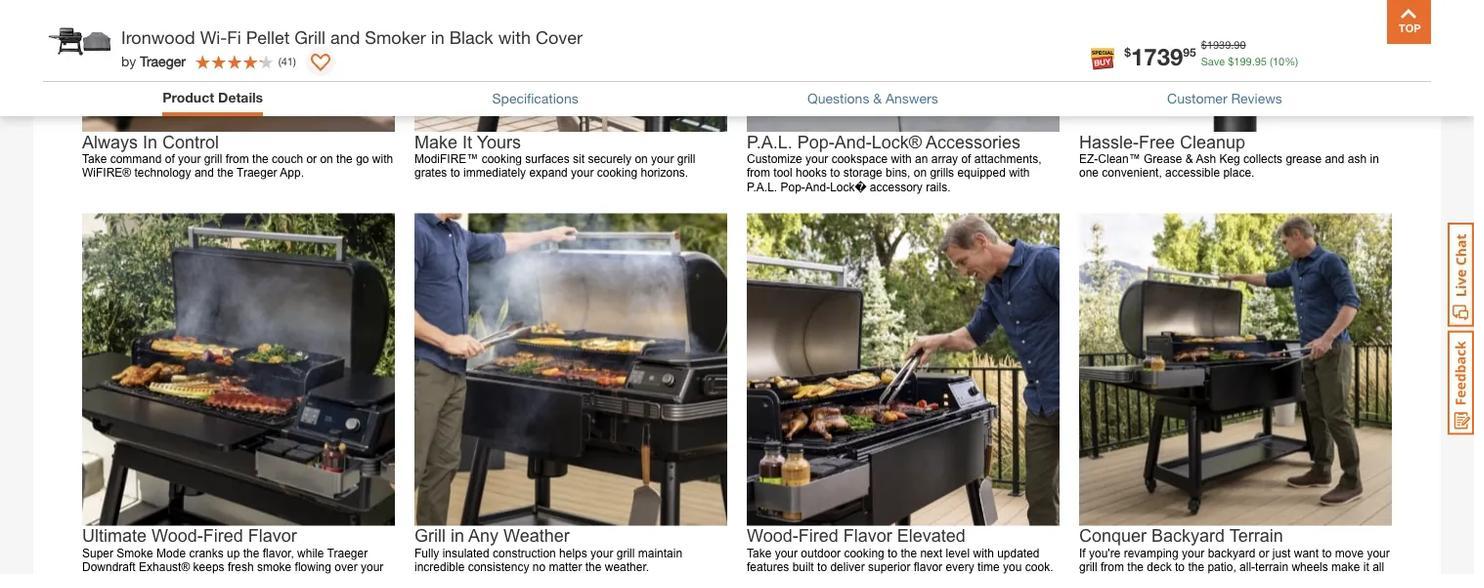 Task type: locate. For each thing, give the bounding box(es) containing it.
0 horizontal spatial $
[[1125, 46, 1131, 60]]

. left 10
[[1252, 55, 1255, 67]]

$ left save
[[1125, 46, 1131, 60]]

199
[[1234, 55, 1252, 67]]

1 horizontal spatial 95
[[1255, 55, 1267, 67]]

. up '199'
[[1231, 39, 1234, 51]]

)
[[293, 55, 296, 68]]

95 left 10
[[1255, 55, 1267, 67]]

0 vertical spatial .
[[1231, 39, 1234, 51]]

1939
[[1207, 39, 1231, 51]]

(
[[1270, 55, 1273, 67], [279, 55, 281, 68]]

$ inside $ 1739 95
[[1125, 46, 1131, 60]]

customer reviews button
[[1167, 88, 1283, 109], [1167, 88, 1283, 109]]

smoker
[[365, 27, 426, 48]]

2 horizontal spatial $
[[1228, 55, 1234, 67]]

$ up save
[[1201, 39, 1207, 51]]

10
[[1273, 55, 1285, 67]]

0 horizontal spatial .
[[1231, 39, 1234, 51]]

$ 1939 . 90 save $ 199 . 95 ( 10 %)
[[1201, 39, 1298, 67]]

questions & answers button
[[808, 88, 938, 109], [808, 88, 938, 109]]

( left %)
[[1270, 55, 1273, 67]]

product details button
[[163, 87, 263, 111], [163, 87, 263, 108]]

fi
[[227, 27, 241, 48]]

traeger
[[140, 53, 186, 69]]

questions
[[808, 90, 870, 106]]

ironwood wi-fi pellet grill and smoker in black with cover
[[121, 27, 583, 48]]

specifications button
[[492, 88, 579, 109], [492, 88, 579, 109]]

( left )
[[279, 55, 281, 68]]

95 inside $ 1739 95
[[1183, 46, 1196, 60]]

95
[[1183, 46, 1196, 60], [1255, 55, 1267, 67]]

$ for 1939
[[1201, 39, 1207, 51]]

1 horizontal spatial .
[[1252, 55, 1255, 67]]

1739
[[1131, 42, 1183, 70]]

$ right save
[[1228, 55, 1234, 67]]

1 vertical spatial .
[[1252, 55, 1255, 67]]

by
[[121, 53, 136, 69]]

$ 1739 95
[[1125, 42, 1196, 70]]

and
[[330, 27, 360, 48]]

0 horizontal spatial (
[[279, 55, 281, 68]]

41
[[281, 55, 293, 68]]

with
[[498, 27, 531, 48]]

.
[[1231, 39, 1234, 51], [1252, 55, 1255, 67]]

product
[[163, 89, 214, 105]]

grill
[[295, 27, 326, 48]]

wi-
[[200, 27, 227, 48]]

95 left save
[[1183, 46, 1196, 60]]

2 ( from the left
[[279, 55, 281, 68]]

1 horizontal spatial $
[[1201, 39, 1207, 51]]

1 ( from the left
[[1270, 55, 1273, 67]]

display image
[[311, 54, 330, 73]]

product details
[[163, 89, 263, 105]]

$
[[1201, 39, 1207, 51], [1125, 46, 1131, 60], [1228, 55, 1234, 67]]

1 horizontal spatial (
[[1270, 55, 1273, 67]]

0 horizontal spatial 95
[[1183, 46, 1196, 60]]

feedback link image
[[1448, 330, 1474, 436]]



Task type: describe. For each thing, give the bounding box(es) containing it.
( inside $ 1939 . 90 save $ 199 . 95 ( 10 %)
[[1270, 55, 1273, 67]]

top button
[[1387, 0, 1431, 44]]

&
[[873, 90, 882, 106]]

90
[[1234, 39, 1246, 51]]

reviews
[[1231, 90, 1283, 106]]

$ for 1739
[[1125, 46, 1131, 60]]

specifications
[[492, 90, 579, 106]]

( 41 )
[[279, 55, 296, 68]]

%)
[[1285, 55, 1298, 67]]

ironwood
[[121, 27, 195, 48]]

answers
[[886, 90, 938, 106]]

black
[[449, 27, 493, 48]]

details
[[218, 89, 263, 105]]

customer reviews
[[1167, 90, 1283, 106]]

by traeger
[[121, 53, 186, 69]]

product image image
[[48, 10, 111, 73]]

customer
[[1167, 90, 1228, 106]]

save
[[1201, 55, 1225, 67]]

pellet
[[246, 27, 290, 48]]

live chat image
[[1448, 223, 1474, 328]]

in
[[431, 27, 445, 48]]

cover
[[536, 27, 583, 48]]

questions & answers
[[808, 90, 938, 106]]

95 inside $ 1939 . 90 save $ 199 . 95 ( 10 %)
[[1255, 55, 1267, 67]]



Task type: vqa. For each thing, say whether or not it's contained in the screenshot.
Inside
no



